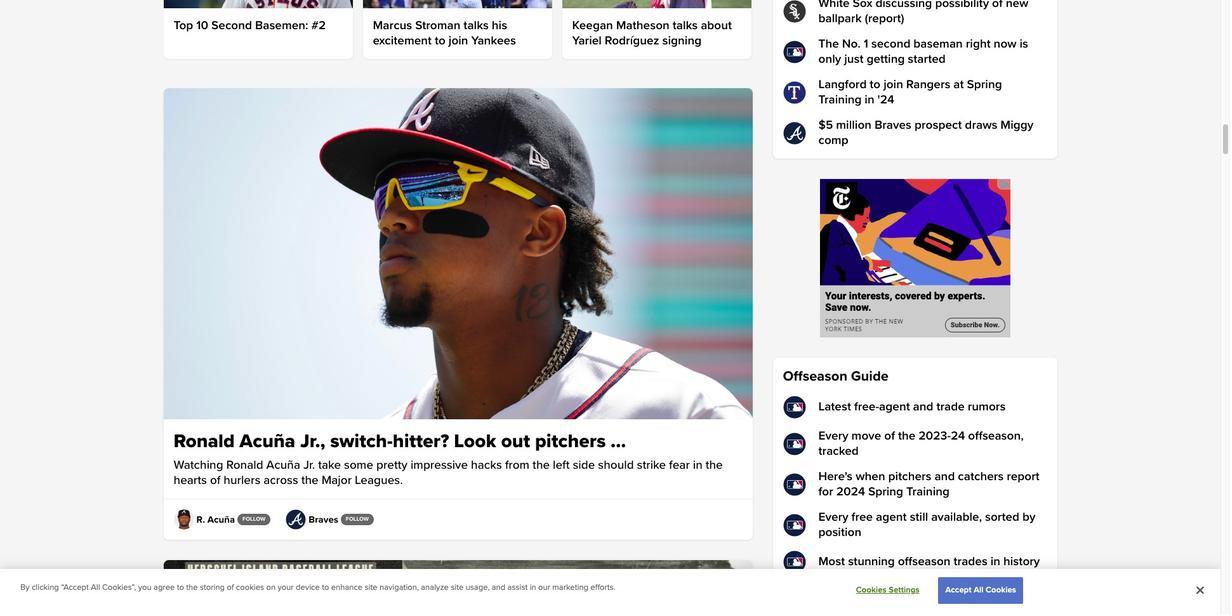 Task type: vqa. For each thing, say whether or not it's contained in the screenshot.
Cubs 'image'
no



Task type: locate. For each thing, give the bounding box(es) containing it.
talks inside keegan matheson talks about yariel rodríguez signing
[[673, 18, 698, 33]]

0 horizontal spatial training
[[819, 93, 862, 107]]

matheson on rodríguez signing image
[[562, 0, 752, 8]]

just
[[845, 52, 864, 67]]

1 horizontal spatial join
[[884, 77, 904, 92]]

1 vertical spatial agent
[[876, 511, 907, 525]]

0 vertical spatial spring
[[967, 77, 1003, 92]]

training down langford at the right of page
[[819, 93, 862, 107]]

2 vertical spatial and
[[492, 583, 506, 593]]

mlb image left the
[[783, 41, 806, 64]]

braves
[[875, 118, 912, 133], [309, 514, 338, 526]]

2 every from the top
[[819, 511, 849, 525]]

1 horizontal spatial follow
[[346, 516, 369, 523]]

0 horizontal spatial and
[[492, 583, 506, 593]]

pitchers up left
[[535, 430, 606, 453]]

free-
[[855, 400, 880, 415]]

in inside 'privacy' "alert dialog"
[[530, 583, 536, 593]]

agent inside every free agent still available, sorted by position
[[876, 511, 907, 525]]

follow button down the major
[[341, 514, 374, 526]]

0 horizontal spatial all
[[91, 583, 100, 593]]

pitchers down every move of the 2023-24 offseason, tracked link
[[889, 470, 932, 485]]

enhance
[[331, 583, 363, 593]]

on
[[266, 583, 276, 593]]

to right agree
[[177, 583, 184, 593]]

2 mlb image from the top
[[783, 551, 806, 574]]

every up position
[[819, 511, 849, 525]]

1 horizontal spatial talks
[[673, 18, 698, 33]]

prospect
[[915, 118, 962, 133]]

marcus stroman talks his excitement to join yankees link
[[373, 18, 542, 49]]

follow
[[243, 516, 266, 523], [346, 516, 369, 523]]

mlb image left tracked
[[783, 433, 806, 456]]

1 follow from the left
[[243, 516, 266, 523]]

and left assist
[[492, 583, 506, 593]]

3 mlb image from the top
[[783, 474, 806, 497]]

0 horizontal spatial follow
[[243, 516, 266, 523]]

getting
[[867, 52, 905, 67]]

marcus
[[373, 18, 412, 33]]

every inside every move of the 2023-24 offseason, tracked
[[819, 429, 849, 444]]

the right fear
[[706, 458, 723, 473]]

in
[[865, 93, 875, 107], [693, 458, 703, 473], [991, 555, 1001, 570], [530, 583, 536, 593]]

and inside here's when pitchers and catchers report for 2024 spring training
[[935, 470, 955, 485]]

braves inside $5 million braves prospect draws miggy comp
[[875, 118, 912, 133]]

mlb image
[[783, 41, 806, 64], [783, 551, 806, 574]]

discussing
[[876, 0, 933, 11]]

1 every from the top
[[819, 429, 849, 444]]

miggy
[[1001, 118, 1034, 133]]

1 cookies from the left
[[857, 586, 887, 596]]

1 follow button from the left
[[238, 514, 271, 526]]

0 vertical spatial agent
[[880, 400, 911, 415]]

latest free-agent and trade rumors link
[[783, 396, 1048, 419]]

rangers
[[907, 77, 951, 92]]

spring inside here's when pitchers and catchers report for 2024 spring training
[[869, 485, 904, 500]]

million
[[837, 118, 872, 133]]

should
[[598, 458, 634, 473]]

mlb image inside every free agent still available, sorted by position link
[[783, 514, 806, 537]]

1 vertical spatial and
[[935, 470, 955, 485]]

privacy alert dialog
[[0, 570, 1221, 615]]

all right the accept
[[974, 586, 984, 596]]

site right enhance
[[365, 583, 378, 593]]

cookies down history
[[986, 586, 1017, 596]]

1 vertical spatial join
[[884, 77, 904, 92]]

2 mlb image from the top
[[783, 433, 806, 456]]

1 horizontal spatial spring
[[967, 77, 1003, 92]]

acuña inside r. acuña link
[[208, 514, 235, 526]]

top 10 second basemen: #2 image
[[164, 0, 353, 8]]

in inside langford to join rangers at spring training in '24
[[865, 93, 875, 107]]

clicking
[[32, 583, 59, 593]]

mlb image for here's when pitchers and catchers report for 2024 spring training
[[783, 474, 806, 497]]

1 vertical spatial braves
[[309, 514, 338, 526]]

0 horizontal spatial join
[[449, 34, 468, 48]]

follow right r. acuña
[[243, 516, 266, 523]]

talks inside marcus stroman talks his excitement to join yankees
[[464, 18, 489, 33]]

follow button
[[238, 514, 271, 526], [341, 514, 374, 526]]

to up '24
[[870, 77, 881, 92]]

in left our
[[530, 583, 536, 593]]

in right fear
[[693, 458, 703, 473]]

every move of the 2023-24 offseason, tracked link
[[783, 429, 1048, 460]]

all
[[91, 583, 100, 593], [974, 586, 984, 596]]

major
[[322, 474, 352, 488]]

mlb image inside every move of the 2023-24 offseason, tracked link
[[783, 433, 806, 456]]

catchers
[[958, 470, 1004, 485]]

1 horizontal spatial braves
[[875, 118, 912, 133]]

in left '24
[[865, 93, 875, 107]]

0 horizontal spatial pitchers
[[535, 430, 606, 453]]

ronald acuña jr., switch-hitter? look out pitchers ... link
[[174, 430, 743, 453]]

all right "accept
[[91, 583, 100, 593]]

you
[[138, 583, 152, 593]]

and inside latest free-agent and trade rumors link
[[914, 400, 934, 415]]

is
[[1020, 37, 1029, 51]]

mlb image inside here's when pitchers and catchers report for 2024 spring training link
[[783, 474, 806, 497]]

only
[[819, 52, 842, 67]]

follow button for r. acuña
[[238, 514, 271, 526]]

1 horizontal spatial and
[[914, 400, 934, 415]]

cookies down stunning
[[857, 586, 887, 596]]

top 10 second basemen: #2 link
[[174, 18, 343, 34]]

pitchers inside ronald acuña jr., switch-hitter? look out pitchers ... watching ronald acuña jr. take some pretty impressive hacks from the left side should strike fear in the hearts of hurlers across the major leagues.
[[535, 430, 606, 453]]

report
[[1007, 470, 1040, 485]]

second
[[872, 37, 911, 51]]

look
[[454, 430, 497, 453]]

1 vertical spatial every
[[819, 511, 849, 525]]

sorted
[[986, 511, 1020, 525]]

0 vertical spatial every
[[819, 429, 849, 444]]

most stunning offseason trades in history link
[[783, 551, 1048, 574]]

0 vertical spatial training
[[819, 93, 862, 107]]

spring right at on the right of page
[[967, 77, 1003, 92]]

move
[[852, 429, 882, 444]]

of inside every move of the 2023-24 offseason, tracked
[[885, 429, 895, 444]]

and left trade
[[914, 400, 934, 415]]

and inside 'privacy' "alert dialog"
[[492, 583, 506, 593]]

1 mlb image from the top
[[783, 396, 806, 419]]

the left 2023-
[[899, 429, 916, 444]]

1 horizontal spatial all
[[974, 586, 984, 596]]

free
[[852, 511, 873, 525]]

every
[[819, 429, 849, 444], [819, 511, 849, 525]]

talks
[[464, 18, 489, 33], [673, 18, 698, 33]]

braves right braves icon
[[309, 514, 338, 526]]

acuña
[[240, 430, 296, 453], [266, 458, 300, 473], [208, 514, 235, 526]]

2 follow button from the left
[[341, 514, 374, 526]]

braves down '24
[[875, 118, 912, 133]]

to down stroman
[[435, 34, 446, 48]]

training
[[819, 93, 862, 107], [907, 485, 950, 500]]

0 horizontal spatial braves
[[309, 514, 338, 526]]

the
[[899, 429, 916, 444], [533, 458, 550, 473], [706, 458, 723, 473], [301, 474, 319, 488], [186, 583, 198, 593]]

talks up yankees
[[464, 18, 489, 33]]

1 horizontal spatial training
[[907, 485, 950, 500]]

2 follow from the left
[[346, 516, 369, 523]]

2 talks from the left
[[673, 18, 698, 33]]

mlb image down offseason
[[783, 396, 806, 419]]

agent for free
[[876, 511, 907, 525]]

available,
[[932, 511, 983, 525]]

of down the watching
[[210, 474, 221, 488]]

talks up signing
[[673, 18, 698, 33]]

1 horizontal spatial pitchers
[[889, 470, 932, 485]]

of right move
[[885, 429, 895, 444]]

0 vertical spatial join
[[449, 34, 468, 48]]

mlb image left position
[[783, 514, 806, 537]]

of left 'new'
[[993, 0, 1003, 11]]

0 horizontal spatial follow button
[[238, 514, 271, 526]]

1 talks from the left
[[464, 18, 489, 33]]

braves image
[[783, 122, 806, 145]]

agent left the still
[[876, 511, 907, 525]]

1 horizontal spatial site
[[451, 583, 464, 593]]

0 vertical spatial and
[[914, 400, 934, 415]]

every up tracked
[[819, 429, 849, 444]]

0 horizontal spatial site
[[365, 583, 378, 593]]

and left catchers
[[935, 470, 955, 485]]

to
[[435, 34, 446, 48], [870, 77, 881, 92], [177, 583, 184, 593], [322, 583, 329, 593]]

every move of the 2023-24 offseason, tracked
[[819, 429, 1024, 459]]

cookies settings
[[857, 586, 920, 596]]

every for every move of the 2023-24 offseason, tracked
[[819, 429, 849, 444]]

1 vertical spatial training
[[907, 485, 950, 500]]

0 vertical spatial mlb image
[[783, 41, 806, 64]]

join up '24
[[884, 77, 904, 92]]

marketing
[[553, 583, 589, 593]]

new
[[1006, 0, 1029, 11]]

the inside 'privacy' "alert dialog"
[[186, 583, 198, 593]]

1 vertical spatial acuña
[[266, 458, 300, 473]]

yariel
[[573, 34, 602, 48]]

training up the still
[[907, 485, 950, 500]]

talks for join
[[464, 18, 489, 33]]

mlb image inside the no. 1 second baseman right now is only just getting started link
[[783, 41, 806, 64]]

most stunning offseason trades in history
[[819, 555, 1041, 570]]

accept all cookies button
[[939, 578, 1024, 605]]

site
[[365, 583, 378, 593], [451, 583, 464, 593]]

1 vertical spatial mlb image
[[783, 551, 806, 574]]

ballpark
[[819, 11, 862, 26]]

mlb image left most
[[783, 551, 806, 574]]

white sox discussing possibility of new ballpark (report)
[[819, 0, 1029, 26]]

1
[[864, 37, 869, 51]]

1 mlb image from the top
[[783, 41, 806, 64]]

2 horizontal spatial and
[[935, 470, 955, 485]]

1 vertical spatial ronald
[[226, 458, 263, 473]]

0 vertical spatial braves
[[875, 118, 912, 133]]

of right storing
[[227, 583, 234, 593]]

spring down when
[[869, 485, 904, 500]]

fear
[[669, 458, 690, 473]]

2 vertical spatial acuña
[[208, 514, 235, 526]]

join inside marcus stroman talks his excitement to join yankees
[[449, 34, 468, 48]]

0 vertical spatial acuña
[[240, 430, 296, 453]]

analyze
[[421, 583, 449, 593]]

sox
[[853, 0, 873, 11]]

join
[[449, 34, 468, 48], [884, 77, 904, 92]]

1 vertical spatial spring
[[869, 485, 904, 500]]

agent down guide
[[880, 400, 911, 415]]

every for every free agent still available, sorted by position
[[819, 511, 849, 525]]

about
[[701, 18, 732, 33]]

the no. 1 second baseman right now is only just getting started link
[[783, 37, 1048, 67]]

24
[[951, 429, 966, 444]]

follow down the major
[[346, 516, 369, 523]]

the left storing
[[186, 583, 198, 593]]

mlb image
[[783, 396, 806, 419], [783, 433, 806, 456], [783, 474, 806, 497], [783, 514, 806, 537]]

ronald up the watching
[[174, 430, 235, 453]]

of inside white sox discussing possibility of new ballpark (report)
[[993, 0, 1003, 11]]

0 horizontal spatial spring
[[869, 485, 904, 500]]

0 horizontal spatial cookies
[[857, 586, 887, 596]]

ronald up hurlers
[[226, 458, 263, 473]]

1 site from the left
[[365, 583, 378, 593]]

0 vertical spatial ronald
[[174, 430, 235, 453]]

2 cookies from the left
[[986, 586, 1017, 596]]

0 vertical spatial pitchers
[[535, 430, 606, 453]]

follow for braves
[[346, 516, 369, 523]]

possibility
[[936, 0, 990, 11]]

site left usage,
[[451, 583, 464, 593]]

0 horizontal spatial talks
[[464, 18, 489, 33]]

advertisement element
[[820, 179, 1011, 338]]

by
[[20, 583, 30, 593]]

basemen:
[[255, 18, 308, 33]]

by
[[1023, 511, 1036, 525]]

1 horizontal spatial cookies
[[986, 586, 1017, 596]]

yankees
[[472, 34, 516, 48]]

follow button right r. acuña
[[238, 514, 271, 526]]

"accept
[[61, 583, 89, 593]]

mlb image left for
[[783, 474, 806, 497]]

the inside every move of the 2023-24 offseason, tracked
[[899, 429, 916, 444]]

mlb image for latest free-agent and trade rumors
[[783, 396, 806, 419]]

hitter?
[[393, 430, 449, 453]]

and
[[914, 400, 934, 415], [935, 470, 955, 485], [492, 583, 506, 593]]

1 vertical spatial pitchers
[[889, 470, 932, 485]]

every inside every free agent still available, sorted by position
[[819, 511, 849, 525]]

1 horizontal spatial follow button
[[341, 514, 374, 526]]

join down stroman
[[449, 34, 468, 48]]

4 mlb image from the top
[[783, 514, 806, 537]]

acuña for r.
[[208, 514, 235, 526]]

pitchers inside here's when pitchers and catchers report for 2024 spring training
[[889, 470, 932, 485]]

10
[[196, 18, 208, 33]]

watching
[[174, 458, 223, 473]]



Task type: describe. For each thing, give the bounding box(es) containing it.
r. acuña
[[197, 514, 235, 526]]

mlb image for most
[[783, 551, 806, 574]]

here's when pitchers and catchers report for 2024 spring training link
[[783, 470, 1048, 500]]

braves inside the braves link
[[309, 514, 338, 526]]

trade
[[937, 400, 965, 415]]

...
[[611, 430, 626, 453]]

now
[[994, 37, 1017, 51]]

rumors
[[968, 400, 1006, 415]]

from
[[505, 458, 530, 473]]

jr.,
[[300, 430, 325, 453]]

comp
[[819, 133, 849, 148]]

rangers image
[[783, 81, 806, 104]]

white sox image
[[783, 0, 806, 23]]

in right trades
[[991, 555, 1001, 570]]

braves image
[[286, 510, 306, 530]]

braves link
[[286, 510, 338, 530]]

follow for r. acuña
[[243, 516, 266, 523]]

rodríguez
[[605, 34, 660, 48]]

efforts.
[[591, 583, 616, 593]]

(report)
[[865, 11, 905, 26]]

2024
[[837, 485, 866, 500]]

here's when pitchers and catchers report for 2024 spring training
[[819, 470, 1040, 500]]

all inside button
[[974, 586, 984, 596]]

marcus stroman talks his excitement to join yankees
[[373, 18, 516, 48]]

yankees introduce marcus stroman image
[[363, 0, 552, 8]]

strike
[[637, 458, 666, 473]]

guide
[[851, 368, 889, 385]]

join inside langford to join rangers at spring training in '24
[[884, 77, 904, 92]]

jr.
[[303, 458, 315, 473]]

the down jr.
[[301, 474, 319, 488]]

agent for free-
[[880, 400, 911, 415]]

keegan matheson talks about yariel rodríguez signing
[[573, 18, 732, 48]]

spring inside langford to join rangers at spring training in '24
[[967, 77, 1003, 92]]

ronald acuña jr., switch-hitter? look out pitchers ... watching ronald acuña jr. take some pretty impressive hacks from the left side should strike fear in the hearts of hurlers across the major leagues.
[[174, 430, 723, 488]]

acuña for ronald
[[240, 430, 296, 453]]

draws
[[966, 118, 998, 133]]

white
[[819, 0, 850, 11]]

second
[[211, 18, 252, 33]]

r.
[[197, 514, 205, 526]]

of inside 'privacy' "alert dialog"
[[227, 583, 234, 593]]

2 site from the left
[[451, 583, 464, 593]]

some
[[344, 458, 373, 473]]

to inside langford to join rangers at spring training in '24
[[870, 77, 881, 92]]

#2
[[312, 18, 326, 33]]

latest
[[819, 400, 852, 415]]

langford to join rangers at spring training in '24
[[819, 77, 1003, 107]]

mlb image for the
[[783, 41, 806, 64]]

langford
[[819, 77, 867, 92]]

cookies settings button
[[849, 579, 928, 604]]

hurlers
[[224, 474, 261, 488]]

right
[[966, 37, 991, 51]]

matheson
[[616, 18, 670, 33]]

for
[[819, 485, 834, 500]]

the left left
[[533, 458, 550, 473]]

in inside ronald acuña jr., switch-hitter? look out pitchers ... watching ronald acuña jr. take some pretty impressive hacks from the left side should strike fear in the hearts of hurlers across the major leagues.
[[693, 458, 703, 473]]

ronald acuña jr., switch-hitter? look out pitchers ... image
[[164, 88, 753, 420]]

take
[[318, 458, 341, 473]]

your
[[278, 583, 294, 593]]

usage,
[[466, 583, 490, 593]]

at
[[954, 77, 964, 92]]

mlb image for every move of the 2023-24 offseason, tracked
[[783, 433, 806, 456]]

to inside marcus stroman talks his excitement to join yankees
[[435, 34, 446, 48]]

offseason guide
[[783, 368, 889, 385]]

and for catchers
[[935, 470, 955, 485]]

latest free-agent and trade rumors
[[819, 400, 1006, 415]]

his
[[492, 18, 508, 33]]

r. acuña image
[[174, 510, 194, 530]]

pretty
[[377, 458, 408, 473]]

switch-
[[330, 430, 393, 453]]

tracked
[[819, 445, 859, 459]]

most
[[819, 555, 845, 570]]

agree
[[154, 583, 175, 593]]

every free agent still available, sorted by position
[[819, 511, 1036, 540]]

side
[[573, 458, 595, 473]]

the
[[819, 37, 839, 51]]

$5 million braves prospect draws miggy comp
[[819, 118, 1034, 148]]

langford to join rangers at spring training in '24 link
[[783, 77, 1048, 108]]

mlb image for every free agent still available, sorted by position
[[783, 514, 806, 537]]

cookies inside button
[[986, 586, 1017, 596]]

training inside langford to join rangers at spring training in '24
[[819, 93, 862, 107]]

and for trade
[[914, 400, 934, 415]]

white sox discussing possibility of new ballpark (report) link
[[783, 0, 1048, 27]]

storing
[[200, 583, 225, 593]]

cookies inside button
[[857, 586, 887, 596]]

everyone was hitting frozen ropes. they had no choice image
[[164, 561, 753, 615]]

talks for signing
[[673, 18, 698, 33]]

by clicking "accept all cookies", you agree to the storing of cookies on your device to enhance site navigation, analyze site usage, and assist in our marketing efforts.
[[20, 583, 616, 593]]

$5
[[819, 118, 833, 133]]

still
[[910, 511, 929, 525]]

our
[[539, 583, 551, 593]]

to right device at the bottom left of page
[[322, 583, 329, 593]]

cookies
[[236, 583, 264, 593]]

accept all cookies
[[946, 586, 1017, 596]]

top 10 second basemen: #2
[[174, 18, 326, 33]]

leagues.
[[355, 474, 403, 488]]

follow button for braves
[[341, 514, 374, 526]]

trades
[[954, 555, 988, 570]]

baseman
[[914, 37, 963, 51]]

no.
[[843, 37, 861, 51]]

impressive
[[411, 458, 468, 473]]

assist
[[508, 583, 528, 593]]

of inside ronald acuña jr., switch-hitter? look out pitchers ... watching ronald acuña jr. take some pretty impressive hacks from the left side should strike fear in the hearts of hurlers across the major leagues.
[[210, 474, 221, 488]]

training inside here's when pitchers and catchers report for 2024 spring training
[[907, 485, 950, 500]]

navigation,
[[380, 583, 419, 593]]

keegan matheson talks about yariel rodríguez signing link
[[573, 18, 741, 49]]

$5 million braves prospect draws miggy comp link
[[783, 118, 1048, 149]]

device
[[296, 583, 320, 593]]



